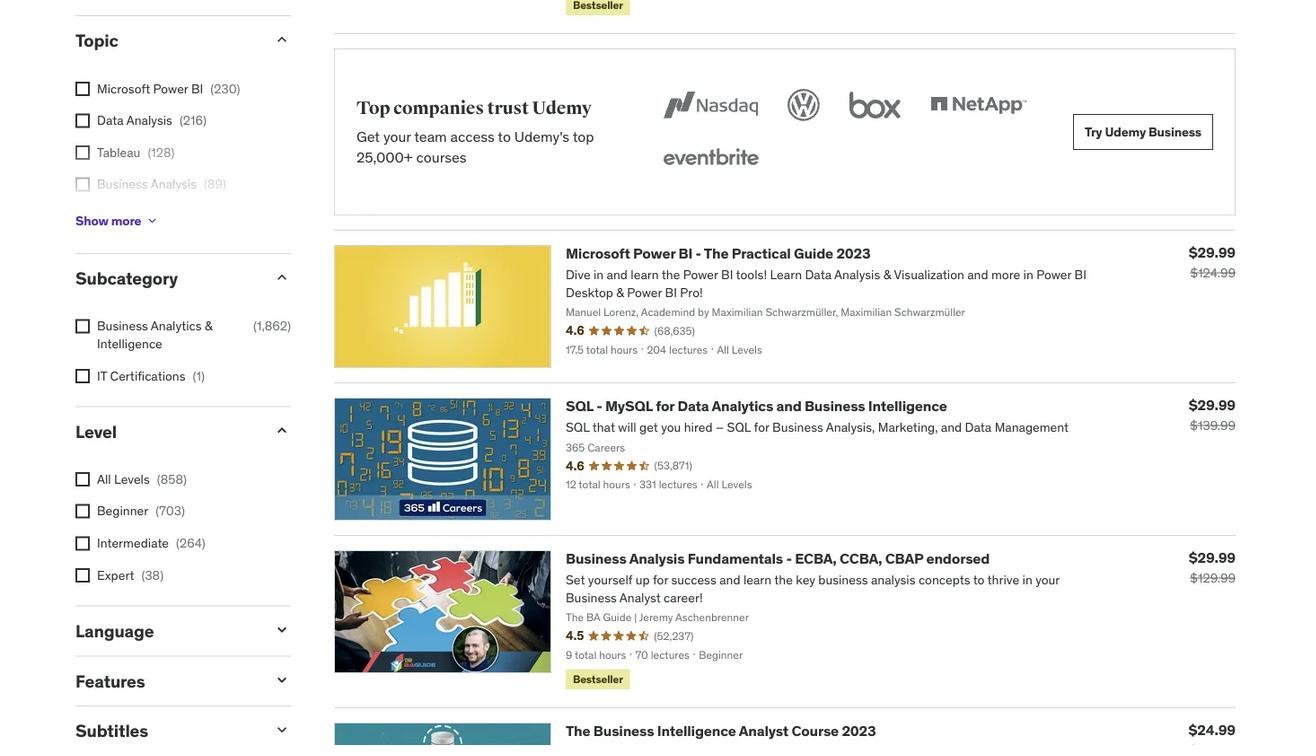 Task type: describe. For each thing, give the bounding box(es) containing it.
(703)
[[156, 504, 185, 520]]

the business intelligence analyst course 2023 link
[[566, 723, 877, 741]]

(216)
[[180, 113, 207, 129]]

(1,862)
[[253, 319, 291, 335]]

xsmall image for business
[[75, 178, 90, 192]]

visualization
[[126, 209, 197, 225]]

&
[[205, 319, 213, 335]]

trust
[[488, 98, 529, 120]]

xsmall image for it certifications
[[75, 370, 90, 384]]

- for power
[[696, 245, 702, 263]]

business analytics & intelligence
[[97, 319, 213, 352]]

subcategory
[[75, 268, 178, 290]]

top
[[573, 128, 594, 146]]

subtitles
[[75, 721, 148, 743]]

show more
[[75, 213, 141, 229]]

1 horizontal spatial analytics
[[712, 398, 774, 416]]

small image for subcategory
[[273, 269, 291, 287]]

sql - mysql for data analytics and business intelligence link
[[566, 398, 948, 416]]

features button
[[75, 671, 259, 693]]

- for analysis
[[787, 550, 792, 569]]

business analysis fundamentals - ecba, ccba, cbap endorsed
[[566, 550, 990, 569]]

microsoft for microsoft power bi - the practical guide 2023
[[566, 245, 631, 263]]

course
[[792, 723, 839, 741]]

beginner
[[97, 504, 148, 520]]

data for data analysis (216)
[[97, 113, 124, 129]]

microsoft power bi (230)
[[97, 81, 240, 97]]

(858)
[[157, 472, 187, 488]]

data visualization
[[97, 209, 197, 225]]

it
[[97, 368, 107, 384]]

business inside business analytics & intelligence
[[97, 319, 148, 335]]

0 horizontal spatial -
[[597, 398, 603, 416]]

all
[[97, 472, 111, 488]]

small image for language
[[273, 622, 291, 640]]

small image for subtitles
[[273, 722, 291, 740]]

beginner (703)
[[97, 504, 185, 520]]

more
[[111, 213, 141, 229]]

power for -
[[634, 245, 676, 263]]

business analysis (89)
[[97, 177, 226, 193]]

$29.99 for microsoft power bi - the practical guide 2023
[[1190, 243, 1237, 262]]

xsmall image for data
[[75, 114, 90, 128]]

$29.99 $129.99
[[1190, 549, 1237, 587]]

0 horizontal spatial the
[[566, 723, 591, 741]]

tableau (128)
[[97, 145, 175, 161]]

business analysis fundamentals - ecba, ccba, cbap endorsed link
[[566, 550, 990, 569]]

bi for -
[[679, 245, 693, 263]]

top
[[357, 98, 390, 120]]

1 vertical spatial intelligence
[[869, 398, 948, 416]]

$29.99 for sql - mysql for data analytics and business intelligence
[[1190, 396, 1237, 415]]

1 horizontal spatial intelligence
[[658, 723, 737, 741]]

show
[[75, 213, 109, 229]]

0 vertical spatial the
[[704, 245, 729, 263]]

eventbrite image
[[660, 140, 763, 179]]

topic
[[75, 30, 118, 52]]

$24.99
[[1189, 722, 1237, 740]]

1 vertical spatial 2023
[[842, 723, 877, 741]]

level
[[75, 421, 117, 443]]

practical
[[732, 245, 791, 263]]

$29.99 $124.99
[[1190, 243, 1237, 282]]

nasdaq image
[[660, 86, 763, 125]]

udemy inside try udemy business link
[[1106, 124, 1147, 140]]

sql - mysql for data analytics and business intelligence
[[566, 398, 948, 416]]

$124.99
[[1191, 266, 1237, 282]]

the business intelligence analyst course 2023
[[566, 723, 877, 741]]

level button
[[75, 421, 259, 443]]

cbap
[[886, 550, 924, 569]]

(89)
[[204, 177, 226, 193]]

0 vertical spatial 2023
[[837, 245, 871, 263]]

2 vertical spatial data
[[678, 398, 709, 416]]

for
[[656, 398, 675, 416]]

data for data visualization
[[97, 209, 124, 225]]

xsmall image inside show more button
[[145, 214, 159, 228]]

levels
[[114, 472, 150, 488]]

xsmall image for beginner
[[75, 505, 90, 520]]

volkswagen image
[[785, 86, 824, 125]]



Task type: locate. For each thing, give the bounding box(es) containing it.
intermediate
[[97, 536, 169, 552]]

0 horizontal spatial microsoft
[[97, 81, 150, 97]]

microsoft power bi - the practical guide 2023 link
[[566, 245, 871, 263]]

- right sql
[[597, 398, 603, 416]]

25,000+
[[357, 148, 413, 166]]

udemy right try
[[1106, 124, 1147, 140]]

(264)
[[176, 536, 205, 552]]

xsmall image right the more
[[145, 214, 159, 228]]

2 horizontal spatial -
[[787, 550, 792, 569]]

analytics
[[151, 319, 202, 335], [712, 398, 774, 416]]

xsmall image left expert
[[75, 569, 90, 584]]

small image
[[273, 269, 291, 287], [273, 422, 291, 440], [273, 672, 291, 690], [273, 722, 291, 740]]

xsmall image for tableau
[[75, 146, 90, 160]]

ecba,
[[795, 550, 837, 569]]

language
[[75, 621, 154, 643]]

xsmall image left 'all'
[[75, 473, 90, 488]]

1 xsmall image from the top
[[75, 146, 90, 160]]

xsmall image left tableau
[[75, 146, 90, 160]]

small image
[[273, 31, 291, 49], [273, 622, 291, 640]]

show more button
[[75, 203, 159, 239]]

data analysis (216)
[[97, 113, 207, 129]]

sql
[[566, 398, 594, 416]]

$29.99
[[1190, 243, 1237, 262], [1190, 396, 1237, 415], [1190, 549, 1237, 567]]

(38)
[[141, 568, 164, 584]]

4 small image from the top
[[273, 722, 291, 740]]

microsoft
[[97, 81, 150, 97], [566, 245, 631, 263]]

0 horizontal spatial intelligence
[[97, 336, 162, 352]]

7 xsmall image from the top
[[75, 569, 90, 584]]

companies
[[394, 98, 484, 120]]

your
[[384, 128, 411, 146]]

analytics left and
[[712, 398, 774, 416]]

0 vertical spatial -
[[696, 245, 702, 263]]

0 vertical spatial udemy
[[532, 98, 592, 120]]

mysql
[[606, 398, 653, 416]]

3 small image from the top
[[273, 672, 291, 690]]

xsmall image left intermediate
[[75, 537, 90, 552]]

netapp image
[[927, 86, 1031, 125]]

1 vertical spatial microsoft
[[566, 245, 631, 263]]

tableau
[[97, 145, 141, 161]]

0 vertical spatial power
[[153, 81, 188, 97]]

$29.99 $139.99
[[1190, 396, 1237, 434]]

$29.99 up the $124.99
[[1190, 243, 1237, 262]]

1 horizontal spatial the
[[704, 245, 729, 263]]

small image for topic
[[273, 31, 291, 49]]

analysis up (128)
[[126, 113, 172, 129]]

topic button
[[75, 30, 259, 52]]

bi left (230)
[[191, 81, 203, 97]]

analytics left &
[[151, 319, 202, 335]]

microsoft for microsoft power bi (230)
[[97, 81, 150, 97]]

business
[[1149, 124, 1202, 140], [97, 177, 148, 193], [97, 319, 148, 335], [805, 398, 866, 416], [566, 550, 627, 569], [594, 723, 655, 741]]

try
[[1086, 124, 1103, 140]]

xsmall image for all levels
[[75, 473, 90, 488]]

0 vertical spatial $29.99
[[1190, 243, 1237, 262]]

2 $29.99 from the top
[[1190, 396, 1237, 415]]

analysis up visualization
[[151, 177, 197, 193]]

0 vertical spatial small image
[[273, 31, 291, 49]]

xsmall image for business analytics & intelligence
[[75, 320, 90, 334]]

1 small image from the top
[[273, 269, 291, 287]]

analytics inside business analytics & intelligence
[[151, 319, 202, 335]]

to
[[498, 128, 511, 146]]

0 vertical spatial analysis
[[126, 113, 172, 129]]

2 vertical spatial $29.99
[[1190, 549, 1237, 567]]

$29.99 up $139.99
[[1190, 396, 1237, 415]]

expert
[[97, 568, 134, 584]]

1 vertical spatial $29.99
[[1190, 396, 1237, 415]]

2 small image from the top
[[273, 622, 291, 640]]

1 vertical spatial small image
[[273, 622, 291, 640]]

it certifications (1)
[[97, 368, 205, 384]]

-
[[696, 245, 702, 263], [597, 398, 603, 416], [787, 550, 792, 569]]

2023 right course
[[842, 723, 877, 741]]

6 xsmall image from the top
[[75, 537, 90, 552]]

2 vertical spatial analysis
[[630, 550, 685, 569]]

1 horizontal spatial -
[[696, 245, 702, 263]]

1 vertical spatial udemy
[[1106, 124, 1147, 140]]

0 vertical spatial analytics
[[151, 319, 202, 335]]

bi for (230)
[[191, 81, 203, 97]]

small image for level
[[273, 422, 291, 440]]

power for (230)
[[153, 81, 188, 97]]

subtitles button
[[75, 721, 259, 743]]

udemy
[[532, 98, 592, 120], [1106, 124, 1147, 140]]

1 vertical spatial data
[[97, 209, 124, 225]]

xsmall image for intermediate
[[75, 537, 90, 552]]

1 small image from the top
[[273, 31, 291, 49]]

2 small image from the top
[[273, 422, 291, 440]]

all levels (858)
[[97, 472, 187, 488]]

udemy up udemy's
[[532, 98, 592, 120]]

xsmall image left beginner
[[75, 505, 90, 520]]

$29.99 up $129.99
[[1190, 549, 1237, 567]]

udemy's
[[515, 128, 570, 146]]

guide
[[794, 245, 834, 263]]

(230)
[[211, 81, 240, 97]]

analysis left fundamentals at bottom
[[630, 550, 685, 569]]

4 xsmall image from the top
[[75, 473, 90, 488]]

2 vertical spatial -
[[787, 550, 792, 569]]

top companies trust udemy get your team access to udemy's top 25,000+ courses
[[357, 98, 594, 166]]

and
[[777, 398, 802, 416]]

intermediate (264)
[[97, 536, 205, 552]]

features
[[75, 671, 145, 693]]

0 vertical spatial intelligence
[[97, 336, 162, 352]]

the
[[704, 245, 729, 263], [566, 723, 591, 741]]

2023 right the guide
[[837, 245, 871, 263]]

certifications
[[110, 368, 186, 384]]

3 xsmall image from the top
[[75, 370, 90, 384]]

0 vertical spatial microsoft
[[97, 81, 150, 97]]

try udemy business link
[[1074, 115, 1214, 150]]

team
[[414, 128, 447, 146]]

try udemy business
[[1086, 124, 1202, 140]]

xsmall image left the data analysis (216)
[[75, 114, 90, 128]]

1 horizontal spatial udemy
[[1106, 124, 1147, 140]]

microsoft power bi - the practical guide 2023
[[566, 245, 871, 263]]

analysis for (216)
[[126, 113, 172, 129]]

- left practical
[[696, 245, 702, 263]]

xsmall image
[[75, 82, 90, 96], [75, 114, 90, 128], [75, 178, 90, 192], [145, 214, 159, 228]]

analysis for (89)
[[151, 177, 197, 193]]

small image for features
[[273, 672, 291, 690]]

0 horizontal spatial udemy
[[532, 98, 592, 120]]

xsmall image for expert
[[75, 569, 90, 584]]

access
[[451, 128, 495, 146]]

intelligence
[[97, 336, 162, 352], [869, 398, 948, 416], [658, 723, 737, 741]]

2 xsmall image from the top
[[75, 320, 90, 334]]

2 vertical spatial intelligence
[[658, 723, 737, 741]]

xsmall image for microsoft
[[75, 82, 90, 96]]

1 $29.99 from the top
[[1190, 243, 1237, 262]]

xsmall image left 'it'
[[75, 370, 90, 384]]

analysis
[[126, 113, 172, 129], [151, 177, 197, 193], [630, 550, 685, 569]]

ccba,
[[840, 550, 883, 569]]

1 vertical spatial bi
[[679, 245, 693, 263]]

1 vertical spatial the
[[566, 723, 591, 741]]

expert (38)
[[97, 568, 164, 584]]

endorsed
[[927, 550, 990, 569]]

1 vertical spatial -
[[597, 398, 603, 416]]

$129.99
[[1191, 571, 1237, 587]]

analysis for fundamentals
[[630, 550, 685, 569]]

bi
[[191, 81, 203, 97], [679, 245, 693, 263]]

analyst
[[739, 723, 789, 741]]

box image
[[846, 86, 906, 125]]

xsmall image down topic on the left of page
[[75, 82, 90, 96]]

bi left practical
[[679, 245, 693, 263]]

1 vertical spatial analytics
[[712, 398, 774, 416]]

0 vertical spatial bi
[[191, 81, 203, 97]]

courses
[[417, 148, 467, 166]]

language button
[[75, 621, 259, 643]]

1 horizontal spatial bi
[[679, 245, 693, 263]]

xsmall image up show
[[75, 178, 90, 192]]

1 vertical spatial power
[[634, 245, 676, 263]]

subcategory button
[[75, 268, 259, 290]]

5 xsmall image from the top
[[75, 505, 90, 520]]

data
[[97, 113, 124, 129], [97, 209, 124, 225], [678, 398, 709, 416]]

fundamentals
[[688, 550, 784, 569]]

(1)
[[193, 368, 205, 384]]

- left ecba,
[[787, 550, 792, 569]]

xsmall image
[[75, 146, 90, 160], [75, 320, 90, 334], [75, 370, 90, 384], [75, 473, 90, 488], [75, 505, 90, 520], [75, 537, 90, 552], [75, 569, 90, 584]]

$139.99
[[1191, 418, 1237, 434]]

3 $29.99 from the top
[[1190, 549, 1237, 567]]

2 horizontal spatial intelligence
[[869, 398, 948, 416]]

1 vertical spatial analysis
[[151, 177, 197, 193]]

1 horizontal spatial power
[[634, 245, 676, 263]]

xsmall image down subcategory
[[75, 320, 90, 334]]

(128)
[[148, 145, 175, 161]]

0 vertical spatial data
[[97, 113, 124, 129]]

get
[[357, 128, 380, 146]]

$29.99 for business analysis fundamentals - ecba, ccba, cbap endorsed
[[1190, 549, 1237, 567]]

2023
[[837, 245, 871, 263], [842, 723, 877, 741]]

power
[[153, 81, 188, 97], [634, 245, 676, 263]]

0 horizontal spatial bi
[[191, 81, 203, 97]]

udemy inside top companies trust udemy get your team access to udemy's top 25,000+ courses
[[532, 98, 592, 120]]

0 horizontal spatial power
[[153, 81, 188, 97]]

1 horizontal spatial microsoft
[[566, 245, 631, 263]]

0 horizontal spatial analytics
[[151, 319, 202, 335]]

intelligence inside business analytics & intelligence
[[97, 336, 162, 352]]



Task type: vqa. For each thing, say whether or not it's contained in the screenshot.


